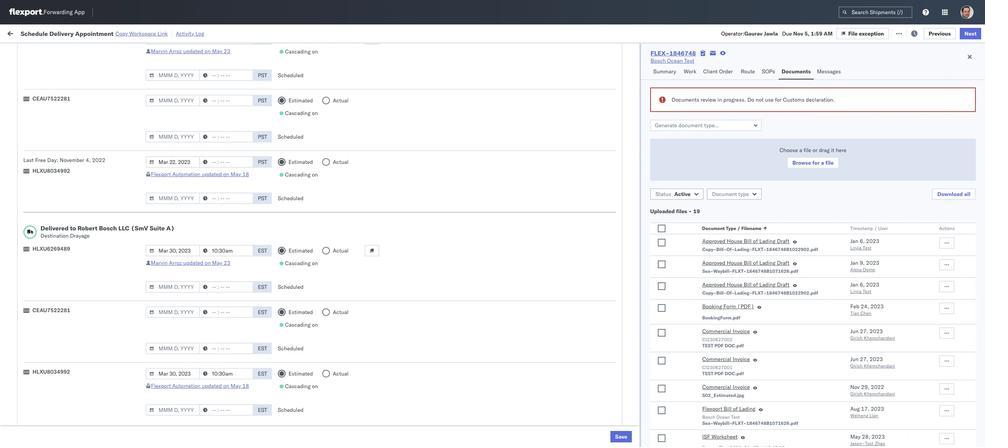 Task type: vqa. For each thing, say whether or not it's contained in the screenshot.


Task type: locate. For each thing, give the bounding box(es) containing it.
0 vertical spatial agent
[[950, 244, 964, 250]]

commercial invoice up ci230627001
[[703, 356, 751, 363]]

0 vertical spatial clearance
[[59, 142, 84, 149]]

0 vertical spatial commercial
[[703, 328, 732, 335]]

gaurav jawla
[[881, 75, 913, 82], [881, 109, 913, 116]]

0 vertical spatial 9,
[[221, 143, 226, 149]]

2 vertical spatial flexport
[[703, 406, 723, 413]]

1889466 for confirm pickup from los angeles, ca
[[613, 193, 636, 200]]

estimated
[[289, 36, 313, 42], [289, 97, 313, 104], [289, 159, 313, 166], [289, 248, 313, 254], [289, 309, 313, 316], [289, 371, 313, 378]]

delivery for 7:30 am cst, feb 3, 2023
[[39, 361, 58, 368]]

2 sea- from the top
[[703, 421, 714, 427]]

integration
[[403, 294, 430, 301], [475, 294, 501, 301], [403, 361, 430, 368], [475, 361, 501, 368]]

est for 2nd mmm d, yyyy text field from the bottom
[[258, 371, 267, 378]]

4 gvcu5265864 from the top
[[672, 344, 710, 351]]

MMM D, YYYY text field
[[146, 70, 200, 81], [146, 95, 200, 106], [146, 131, 200, 143], [146, 193, 200, 204], [146, 343, 200, 355]]

0 vertical spatial uetu5238478
[[713, 176, 750, 183]]

2 hlxu6269489, from the top
[[713, 92, 752, 99]]

nyku9743990 for 1:00 am cst, feb 7, 2023
[[672, 412, 710, 419]]

7:30 for 7:30 pm cst, feb 4, 2023
[[173, 378, 185, 385]]

schedule for 4th "schedule pickup from los angeles, ca" button from the bottom of the page
[[18, 125, 40, 132]]

1 vertical spatial marvin
[[151, 260, 168, 267]]

1 waybill- from the top
[[714, 269, 733, 274]]

aug
[[851, 406, 860, 413]]

1662119
[[613, 277, 636, 284]]

7:30 up 7:30 pm cst, feb 4, 2023 at the left bottom of the page
[[173, 361, 185, 368]]

fcl for 10:30 pm cst, jan 23, 2023
[[349, 244, 359, 250]]

jaehyung up feb 24, 2023 tian chen
[[881, 277, 903, 284]]

import work
[[65, 30, 97, 37]]

0 vertical spatial 3,
[[220, 344, 225, 351]]

7:30 down "7:30 am cst, feb 3, 2023"
[[173, 378, 185, 385]]

0 vertical spatial approved
[[703, 238, 726, 245]]

4 cascading from the top
[[285, 260, 311, 267]]

0 vertical spatial work
[[84, 30, 97, 37]]

uetu5238478 for 1:59 am cst, dec 14, 2022
[[713, 176, 750, 183]]

confirm pickup from rotterdam, netherlands link for 1st confirm pickup from rotterdam, netherlands button from the bottom
[[18, 394, 128, 402]]

marvin arroz updated on may 23 button
[[151, 48, 231, 55], [151, 260, 231, 267]]

doc.pdf down ci230627002
[[725, 343, 745, 349]]

4, down "7:30 am cst, feb 3, 2023"
[[220, 378, 225, 385]]

3 nyku9743990 from the top
[[672, 378, 710, 385]]

clearance
[[59, 142, 84, 149], [59, 294, 84, 301], [59, 378, 84, 385]]

2 vertical spatial confirm delivery link
[[18, 411, 58, 419]]

0 horizontal spatial status
[[42, 47, 55, 53]]

1 uetu5238478 from the top
[[713, 176, 750, 183]]

1 approved house bill of lading draft from the top
[[703, 238, 790, 245]]

4 maeu9408431 from the top
[[744, 344, 782, 351]]

schedule for 10:30 pm cst, jan 23, 2023's schedule delivery appointment button
[[18, 243, 40, 250]]

file inside button
[[826, 160, 834, 166]]

scheduled for flexport automation updated on may 18 button associated with est
[[278, 407, 304, 414]]

waybill- up worksheet
[[714, 421, 733, 427]]

0 horizontal spatial /
[[738, 226, 741, 231]]

1:59 am cdt, nov 5, 2022 for schedule pickup from los angeles, ca link related to first "schedule pickup from los angeles, ca" button from the top
[[173, 75, 241, 82]]

mbl/mawb numbers button
[[740, 60, 869, 68]]

uetu5238478 for 6:00 pm cst, dec 23, 2022
[[713, 193, 750, 200]]

1 doc.pdf from the top
[[725, 343, 745, 349]]

2022
[[227, 75, 241, 82], [227, 92, 241, 99], [227, 109, 241, 116], [227, 126, 241, 133], [227, 143, 240, 149], [92, 157, 105, 164], [230, 159, 244, 166], [230, 176, 244, 183], [230, 193, 243, 200], [230, 210, 244, 217], [872, 384, 885, 391]]

flex-1989365 button
[[585, 427, 638, 437], [585, 427, 638, 437]]

-
[[917, 244, 921, 250], [744, 277, 747, 284], [747, 277, 750, 284], [917, 277, 921, 284], [464, 294, 468, 301], [536, 294, 539, 301], [464, 361, 468, 368], [536, 361, 539, 368]]

automation down "7:30 am cst, feb 3, 2023"
[[172, 383, 201, 390]]

commercial invoice up s02_estimated.jpg
[[703, 384, 751, 391]]

1 vertical spatial schedule pickup from rotterdam, netherlands link
[[18, 327, 131, 335]]

jan down timestamp
[[851, 238, 859, 245]]

1 horizontal spatial work
[[684, 68, 697, 75]]

upload customs clearance documents for 10:30
[[18, 294, 113, 301]]

3 cascading from the top
[[285, 171, 311, 178]]

1 horizontal spatial :
[[178, 47, 179, 53]]

1 horizontal spatial 4,
[[220, 378, 225, 385]]

schedule pickup from rotterdam, netherlands for the schedule pickup from rotterdam, netherlands link for 1st the schedule pickup from rotterdam, netherlands button
[[18, 260, 131, 267]]

test pdf doc.pdf down ci230627001
[[703, 371, 745, 377]]

1 vertical spatial copy-
[[703, 290, 717, 296]]

2 flex-2130387 from the top
[[597, 260, 636, 267]]

-- : -- -- text field up "7:30 am cst, feb 3, 2023"
[[199, 343, 254, 355]]

2 confirm delivery from the top
[[18, 361, 58, 368]]

gvcu5265864 for schedule pickup from rotterdam, netherlands
[[672, 260, 710, 267]]

may inside 'may 28, 2023 jason-test zhao'
[[851, 434, 861, 441]]

0 vertical spatial copy-
[[703, 247, 717, 252]]

test pdf doc.pdf for ci230627002
[[703, 343, 745, 349]]

batch
[[943, 30, 958, 37]]

marvin arroz updated on may 23 button for est
[[151, 260, 231, 267]]

0 vertical spatial khemchandani
[[865, 336, 896, 341]]

2 lhuu7894563, from the top
[[672, 193, 712, 200]]

0 vertical spatial upload customs clearance documents link
[[18, 142, 113, 149]]

1 vertical spatial automation
[[172, 383, 201, 390]]

flexport for pst
[[151, 171, 171, 178]]

doc.pdf down ci230627001
[[725, 371, 745, 377]]

2 upload customs clearance documents from the top
[[18, 294, 113, 301]]

0 vertical spatial of-
[[727, 247, 735, 252]]

1 actual from the top
[[333, 36, 349, 42]]

feb up "7:30 am cst, feb 3, 2023"
[[209, 344, 219, 351]]

/ left 'user'
[[875, 226, 878, 231]]

4 flex-2130384 from the top
[[597, 395, 636, 402]]

marvin arroz updated on may 23
[[151, 48, 231, 55], [151, 260, 231, 267]]

0 vertical spatial marvin arroz updated on may 23
[[151, 48, 231, 55]]

flex-2130384 for 7:30 pm cst, feb 4, 2023
[[597, 378, 636, 385]]

14, for schedule pickup from los angeles, ca
[[221, 159, 229, 166]]

lhuu7894563, uetu5238478 up document type
[[672, 176, 750, 183]]

5 -- : -- -- text field from the top
[[199, 307, 254, 318]]

24, up 13,
[[221, 210, 229, 217]]

3,
[[220, 344, 225, 351], [220, 361, 225, 368]]

1 vertical spatial 10:30 pm cst, jan 23, 2023
[[173, 260, 245, 267]]

0 vertical spatial 4,
[[86, 157, 91, 164]]

jan 9, 2023 alexa demo
[[851, 260, 880, 273]]

cascading on
[[285, 48, 318, 55], [285, 110, 318, 117], [285, 171, 318, 178], [285, 260, 318, 267], [285, 322, 318, 329], [285, 383, 318, 390]]

2 vertical spatial girish
[[851, 391, 863, 397]]

commercial for s02_estimated.jpg
[[703, 384, 732, 391]]

2 commercial invoice link from the top
[[703, 356, 751, 365]]

updated down "7:30 am cst, feb 3, 2023"
[[202, 383, 222, 390]]

1 vertical spatial flexport
[[151, 383, 171, 390]]

commercial invoice link
[[703, 328, 751, 337], [703, 356, 751, 365], [703, 384, 751, 393]]

gaurav up omkar
[[881, 75, 898, 82]]

commercial invoice link down ci230627002
[[703, 356, 751, 365]]

1:59 am cdt, nov 5, 2022 for schedule pickup from los angeles, ca link corresponding to fifth "schedule pickup from los angeles, ca" button from the bottom
[[173, 92, 241, 99]]

from for schedule pickup from los angeles, ca link corresponding to fifth "schedule pickup from los angeles, ca" button from the bottom
[[60, 92, 71, 99]]

0 vertical spatial upload customs clearance documents
[[18, 142, 113, 149]]

bosch
[[651, 57, 666, 64], [403, 92, 419, 99], [475, 92, 490, 99], [403, 143, 419, 149], [475, 143, 490, 149], [403, 210, 419, 217], [475, 210, 490, 217], [99, 225, 117, 232], [703, 415, 716, 420]]

10:30 pm cst, jan 28, 2023
[[173, 294, 245, 301]]

1 vertical spatial confirm pickup from rotterdam, netherlands button
[[18, 394, 128, 403]]

0 vertical spatial commercial invoice link
[[703, 328, 751, 337]]

schedule for 1st the schedule pickup from rotterdam, netherlands button
[[18, 260, 40, 267]]

3 scheduled from the top
[[278, 195, 304, 202]]

type
[[727, 226, 737, 231]]

1 clearance from the top
[[59, 142, 84, 149]]

previous button
[[924, 28, 957, 39]]

1 1846748b1022902.pdf from the top
[[767, 247, 819, 252]]

2 horizontal spatial for
[[813, 160, 820, 166]]

automation up 6:00
[[172, 171, 201, 178]]

MMM D, YYYY text field
[[146, 33, 200, 45], [146, 156, 200, 168], [146, 245, 200, 257], [146, 282, 200, 293], [146, 307, 200, 318], [146, 368, 200, 380], [146, 405, 200, 416]]

marvin down link
[[151, 48, 168, 55]]

sea- up abcd1234560
[[703, 269, 714, 274]]

5 zimu3048342 from the top
[[744, 412, 780, 419]]

ceau7522281, hlxu6269489, hlxu8034992 for schedule pickup from los angeles, ca link corresponding to fifth "schedule pickup from los angeles, ca" button from the bottom
[[672, 92, 791, 99]]

feb inside feb 24, 2023 tian chen
[[851, 303, 860, 310]]

commercial invoice link up flexport bill of lading
[[703, 384, 751, 393]]

0 vertical spatial commercial invoice
[[703, 328, 751, 335]]

dec for confirm pickup from los angeles, ca
[[209, 193, 219, 200]]

angeles, inside confirm pickup from los angeles, ca 'link'
[[79, 193, 100, 200]]

2 2130387 from the top
[[613, 260, 636, 267]]

progress.
[[724, 96, 747, 103]]

/
[[738, 226, 741, 231], [875, 226, 878, 231]]

updated up 6:00 pm cst, dec 23, 2022
[[202, 171, 222, 178]]

5 flex-2130384 from the top
[[597, 412, 636, 419]]

2 1:59 am cst, dec 14, 2022 from the top
[[173, 176, 244, 183]]

0 vertical spatial 1846748b1071626.pdf
[[747, 269, 799, 274]]

1 resize handle column header from the left
[[159, 59, 168, 448]]

0 vertical spatial upload
[[18, 142, 35, 149]]

from inside 'link'
[[56, 193, 68, 200]]

ca inside confirm pickup from los angeles, ca 'link'
[[101, 193, 109, 200]]

flex-2130387 for schedule pickup from rotterdam, netherlands
[[597, 260, 636, 267]]

girish down tian
[[851, 336, 863, 341]]

4 schedule pickup from los angeles, ca link from the top
[[18, 159, 112, 166]]

may up jason-
[[851, 434, 861, 441]]

upload
[[18, 142, 35, 149], [18, 294, 35, 301], [18, 378, 35, 385]]

1 horizontal spatial 28,
[[863, 434, 871, 441]]

-- : -- -- text field up 8:00 am cst, dec 24, 2022
[[199, 193, 254, 204]]

3 commercial from the top
[[703, 384, 732, 391]]

mmm d, yyyy text field for first mmm d, yyyy text field's -- : -- -- text box
[[146, 70, 200, 81]]

file
[[855, 30, 864, 37], [849, 30, 858, 37]]

doc.pdf for ci230627001
[[725, 371, 745, 377]]

6 confirm from the top
[[18, 411, 37, 418]]

girish down 29,
[[851, 391, 863, 397]]

2023 inside feb 24, 2023 tian chen
[[871, 303, 884, 310]]

1 vertical spatial 23
[[224, 260, 231, 267]]

1 vertical spatial 27,
[[861, 356, 869, 363]]

4 cdt, from the top
[[196, 126, 209, 133]]

2 schedule delivery appointment link from the top
[[18, 175, 94, 183]]

choi for origin
[[905, 244, 916, 250]]

1 vertical spatial 18
[[243, 383, 249, 390]]

feb for 7:30 am cst, feb 3, 2023
[[209, 361, 219, 368]]

0 vertical spatial sea-
[[703, 269, 714, 274]]

copy workspace link button
[[116, 30, 168, 37]]

7:30
[[173, 311, 185, 318], [173, 361, 185, 368], [173, 378, 185, 385]]

approved house bill of lading draft link
[[703, 238, 790, 247], [703, 259, 790, 269], [703, 281, 790, 290]]

2 2130384 from the top
[[613, 328, 636, 335]]

schedule delivery appointment button for 1:59 am cst, dec 14, 2022
[[18, 175, 94, 184]]

0 vertical spatial flexport
[[151, 171, 171, 178]]

2023 up chen
[[871, 303, 884, 310]]

work down container numbers
[[684, 68, 697, 75]]

1:59 am cst, dec 14, 2022 for schedule delivery appointment
[[173, 176, 244, 183]]

test for ci230627002
[[703, 343, 714, 349]]

23, for angeles,
[[220, 193, 229, 200]]

ceau7522281, down work 'button'
[[672, 92, 712, 99]]

2023 down '1:00 am cst, feb 3, 2023'
[[226, 361, 240, 368]]

numbers up the "sops"
[[771, 62, 790, 67]]

flex-1889466
[[597, 159, 636, 166], [597, 176, 636, 183], [597, 193, 636, 200], [597, 210, 636, 217]]

0 horizontal spatial :
[[55, 47, 57, 53]]

4 nyku9743990 from the top
[[672, 395, 710, 402]]

netherlands for 2nd confirm pickup from rotterdam, netherlands button from the bottom
[[98, 344, 128, 351]]

1:59 am cst, dec 14, 2022 up 6:00 pm cst, dec 23, 2022
[[173, 176, 244, 183]]

copy-bill-of-lading-flxt-1846748b1022902.pdf down maeu9736123
[[703, 247, 819, 252]]

2 confirm pickup from rotterdam, netherlands link from the top
[[18, 394, 128, 402]]

approved house bill of lading draft down filename
[[703, 238, 790, 245]]

0 vertical spatial 24,
[[221, 210, 229, 217]]

1 ceau7522281, hlxu6269489, hlxu8034992 from the top
[[672, 75, 791, 82]]

deadline
[[173, 62, 192, 67]]

next button
[[961, 28, 982, 39]]

0 vertical spatial 10:30 pm cst, jan 23, 2023
[[173, 244, 245, 250]]

1 vertical spatial house
[[727, 260, 743, 267]]

flxt- up '--'
[[733, 269, 747, 274]]

gaurav jawla down the omkar savant
[[881, 109, 913, 116]]

5 confirm from the top
[[18, 395, 37, 402]]

3 khemchandani from the top
[[865, 391, 896, 397]]

llc
[[119, 225, 129, 232]]

0 vertical spatial 1:00
[[173, 143, 185, 149]]

1 vertical spatial test pdf doc.pdf
[[703, 371, 745, 377]]

3 invoice from the top
[[733, 384, 751, 391]]

test down ci230627001
[[703, 371, 714, 377]]

1 abcdefg78456546 from the top
[[744, 159, 795, 166]]

confirm delivery
[[18, 209, 58, 216], [18, 361, 58, 368], [18, 411, 58, 418]]

1 vertical spatial work
[[684, 68, 697, 75]]

1889466 for schedule pickup from los angeles, ca
[[613, 159, 636, 166]]

lading- down '--'
[[735, 290, 753, 296]]

3 upload from the top
[[18, 378, 35, 385]]

commercial invoice
[[703, 328, 751, 335], [703, 356, 751, 363], [703, 384, 751, 391]]

3 schedule pickup from los angeles, ca link from the top
[[18, 125, 112, 133]]

schedule delivery appointment link for 7:30 pm cst, jan 30, 2023
[[18, 310, 94, 318]]

mmm d, yyyy text field for first -- : -- -- text field from the top
[[146, 131, 200, 143]]

customs inside 'button'
[[36, 142, 58, 149]]

6 schedule pickup from los angeles, ca from the top
[[18, 277, 112, 284]]

marvin arroz updated on may 23 button for pst
[[151, 48, 231, 55]]

ocean fcl for 7:30 pm cst, feb 4, 2023
[[332, 378, 359, 385]]

jan up 25,
[[212, 260, 221, 267]]

flxt-
[[753, 247, 767, 252], [733, 269, 747, 274], [753, 290, 767, 296], [733, 421, 747, 427]]

1 cdt, from the top
[[196, 75, 209, 82]]

2023 down chen
[[870, 328, 884, 335]]

1 vertical spatial 4,
[[220, 378, 225, 385]]

schedule delivery appointment for 7:30
[[18, 310, 94, 317]]

2130387
[[613, 244, 636, 250], [613, 260, 636, 267], [613, 294, 636, 301], [613, 344, 636, 351], [613, 361, 636, 368]]

10 resize handle column header from the left
[[939, 59, 948, 448]]

jun up the nov 29, 2022 girish khemchandani
[[851, 356, 859, 363]]

confirm
[[18, 193, 37, 200], [18, 209, 37, 216], [18, 344, 37, 351], [18, 361, 37, 368], [18, 395, 37, 402], [18, 411, 37, 418]]

/ right type
[[738, 226, 741, 231]]

file left the or
[[804, 147, 812, 154]]

by:
[[28, 47, 35, 54]]

hlxu6269489
[[33, 246, 70, 252]]

2 lhuu7894563, uetu5238478 from the top
[[672, 193, 750, 200]]

2 vertical spatial commercial invoice link
[[703, 384, 751, 393]]

3 schedule pickup from los angeles, ca button from the top
[[18, 125, 112, 133]]

save button
[[611, 432, 632, 443]]

1 vertical spatial test
[[703, 371, 714, 377]]

1 vertical spatial clearance
[[59, 294, 84, 301]]

dec for confirm delivery
[[209, 210, 219, 217]]

1 vertical spatial 1846748b1071626.pdf
[[747, 421, 799, 427]]

sea-waybill-flxt-1846748b1071626.pdf up the 05707175362
[[703, 421, 799, 427]]

2130387 for confirm pickup from rotterdam, netherlands
[[613, 344, 636, 351]]

18
[[243, 171, 249, 178], [243, 383, 249, 390]]

pdf for ci230627001
[[715, 371, 724, 377]]

choi down the timestamp / user button
[[905, 244, 916, 250]]

2 23 from the top
[[224, 260, 231, 267]]

1 vertical spatial choi
[[905, 277, 916, 284]]

for inside button
[[813, 160, 820, 166]]

marvin arroz updated on may 23 for est
[[151, 260, 231, 267]]

upload for 10:30 pm cst, jan 28, 2023
[[18, 294, 35, 301]]

nyku9743990 for 7:30 pm cst, feb 4, 2023
[[672, 378, 710, 385]]

0 vertical spatial girish
[[851, 336, 863, 341]]

7 fcl from the top
[[349, 311, 359, 318]]

-- : -- -- text field
[[199, 95, 254, 106], [199, 156, 254, 168], [199, 193, 254, 204], [199, 245, 254, 257], [199, 343, 254, 355]]

: left the ready at top left
[[55, 47, 57, 53]]

2 vertical spatial upload
[[18, 378, 35, 385]]

1 vertical spatial approved
[[703, 260, 726, 267]]

0 vertical spatial test pdf doc.pdf
[[703, 343, 745, 349]]

upload customs clearance documents link for 7:30 pm cst, feb 4, 2023
[[18, 377, 113, 385]]

schedule for 1st "schedule pickup from los angeles, ca" button from the bottom of the page
[[18, 277, 40, 284]]

angeles,
[[82, 75, 103, 82], [82, 92, 103, 99], [82, 125, 103, 132], [82, 159, 103, 166], [79, 193, 100, 200], [82, 226, 103, 233], [82, 277, 103, 284]]

booking form (pdf)
[[703, 303, 755, 310]]

bill- up booking form (pdf)
[[717, 290, 727, 296]]

3 clearance from the top
[[59, 378, 84, 385]]

approved house bill of lading draft link up (pdf)
[[703, 281, 790, 290]]

24, up chen
[[861, 303, 870, 310]]

2 clearance from the top
[[59, 294, 84, 301]]

cascading for "marvin arroz updated on may 23" button for pst
[[285, 48, 311, 55]]

1 approved from the top
[[703, 238, 726, 245]]

zhao
[[875, 441, 886, 447]]

2 vertical spatial draft
[[778, 282, 790, 288]]

dec down 1:00 am cst, nov 9, 2022
[[209, 159, 219, 166]]

1 vertical spatial lhuu7894563,
[[672, 193, 712, 200]]

3 uetu5238478 from the top
[[713, 210, 750, 217]]

3 house from the top
[[727, 282, 743, 288]]

1 gvcu5265864 from the top
[[672, 243, 710, 250]]

3 commercial invoice from the top
[[703, 384, 751, 391]]

1 vertical spatial agent
[[963, 277, 977, 284]]

1 vertical spatial pdf
[[715, 371, 724, 377]]

23, down 13,
[[222, 244, 230, 250]]

commercial for ci230627002
[[703, 328, 732, 335]]

2 10:30 pm cst, jan 23, 2023 from the top
[[173, 260, 245, 267]]

1 vertical spatial upload
[[18, 294, 35, 301]]

upload customs clearance documents link
[[18, 142, 113, 149], [18, 293, 113, 301], [18, 377, 113, 385]]

23 for est
[[224, 260, 231, 267]]

destination down "delivered"
[[41, 233, 69, 239]]

14, down 1:00 am cst, nov 9, 2022
[[221, 159, 229, 166]]

snoozed : no
[[160, 47, 187, 53]]

delivered to robert bosch llc (smv suite a) destination drayage
[[41, 225, 175, 239]]

confirm pickup from rotterdam, netherlands button
[[18, 344, 128, 352], [18, 394, 128, 403]]

abcdefg78456546 up type
[[744, 176, 795, 183]]

maeu9408431 for schedule delivery appointment
[[744, 244, 782, 250]]

23
[[224, 48, 231, 55], [224, 260, 231, 267]]

1 horizontal spatial numbers
[[771, 62, 790, 67]]

zimu3048342
[[744, 311, 780, 318], [744, 328, 780, 335], [744, 378, 780, 385], [744, 395, 780, 402], [744, 412, 780, 419]]

1 vertical spatial approved house bill of lading draft link
[[703, 259, 790, 269]]

10:30 down a)
[[173, 244, 188, 250]]

2 1889466 from the top
[[613, 176, 636, 183]]

copy- up booking
[[703, 290, 717, 296]]

ceau7522281,
[[672, 75, 712, 82], [672, 92, 712, 99], [672, 109, 712, 116], [672, 125, 712, 132], [672, 142, 712, 149]]

documents button
[[779, 65, 815, 80]]

approved house bill of lading draft up (pdf)
[[703, 282, 790, 288]]

0 vertical spatial approved house bill of lading draft link
[[703, 238, 790, 247]]

pickup inside 'link'
[[39, 193, 55, 200]]

3 confirm delivery button from the top
[[18, 411, 58, 419]]

feb up tian
[[851, 303, 860, 310]]

active
[[675, 191, 691, 198]]

0 vertical spatial linjia
[[851, 245, 862, 251]]

1 ocean fcl from the top
[[332, 92, 359, 99]]

None checkbox
[[658, 225, 666, 233], [658, 305, 666, 312], [658, 329, 666, 337], [658, 357, 666, 365], [658, 407, 666, 415], [658, 435, 666, 443], [658, 225, 666, 233], [658, 305, 666, 312], [658, 329, 666, 337], [658, 357, 666, 365], [658, 407, 666, 415], [658, 435, 666, 443]]

1 vertical spatial file
[[826, 160, 834, 166]]

23 up 25,
[[224, 260, 231, 267]]

1 house from the top
[[727, 238, 743, 245]]

27, up 29,
[[861, 356, 869, 363]]

delivery for 8:00 am cst, dec 24, 2022
[[39, 209, 58, 216]]

05707175362
[[744, 429, 780, 436]]

1846748b1071626.pdf up the 05707175362
[[747, 421, 799, 427]]

netherlands for 1st confirm pickup from rotterdam, netherlands button from the bottom
[[98, 395, 128, 402]]

documents inside button
[[782, 68, 811, 75]]

1 vertical spatial commercial
[[703, 356, 732, 363]]

2 upload customs clearance documents link from the top
[[18, 293, 113, 301]]

flex-2130387 for schedule delivery appointment
[[597, 244, 636, 250]]

pm for confirm pickup from los angeles, ca 'link'
[[186, 193, 194, 200]]

2 copy- from the top
[[703, 290, 717, 296]]

-- : -- -- text field for seventh mmm d, yyyy text field from the top of the page
[[199, 405, 254, 416]]

1 horizontal spatial a
[[822, 160, 825, 166]]

jan up alexa in the bottom of the page
[[851, 260, 859, 267]]

689
[[149, 30, 159, 37]]

delivery for 1:59 am cst, dec 14, 2022
[[42, 176, 61, 183]]

1 vertical spatial 6,
[[860, 282, 865, 288]]

2 vertical spatial 23,
[[222, 260, 230, 267]]

free
[[35, 157, 46, 164]]

1 vertical spatial sea-waybill-flxt-1846748b1071626.pdf
[[703, 421, 799, 427]]

2 doc.pdf from the top
[[725, 371, 745, 377]]

ocean fcl for 10:30 pm cst, jan 23, 2023
[[332, 244, 359, 250]]

pst
[[258, 36, 267, 42], [258, 72, 267, 79], [258, 97, 267, 104], [258, 134, 267, 140], [258, 159, 267, 166], [258, 195, 267, 202]]

work right the import
[[84, 30, 97, 37]]

1 vertical spatial 24,
[[861, 303, 870, 310]]

0 vertical spatial choi
[[905, 244, 916, 250]]

approved up abcd1234560
[[703, 260, 726, 267]]

integration test account - karl lagerfeld
[[403, 294, 503, 301], [475, 294, 574, 301], [403, 361, 503, 368], [475, 361, 574, 368]]

jun down tian
[[851, 328, 859, 335]]

10:30 up 7:30 pm cst, jan 30, 2023
[[173, 294, 188, 301]]

3, down '1:00 am cst, feb 3, 2023'
[[220, 361, 225, 368]]

feb left 7,
[[209, 412, 219, 419]]

10:30
[[173, 244, 188, 250], [173, 260, 188, 267], [173, 294, 188, 301]]

bosch inside bosch ocean test link
[[651, 57, 666, 64]]

0 vertical spatial invoice
[[733, 328, 751, 335]]

lhuu7894563, uetu5238478 up 19
[[672, 193, 750, 200]]

ceau7522281 for pst
[[33, 95, 70, 102]]

2 27, from the top
[[861, 356, 869, 363]]

2 vertical spatial approved
[[703, 282, 726, 288]]

2 arroz from the top
[[169, 260, 182, 267]]

los
[[72, 75, 81, 82], [72, 92, 81, 99], [72, 125, 81, 132], [72, 159, 81, 166], [69, 193, 78, 200], [72, 226, 81, 233], [72, 277, 81, 284]]

0 vertical spatial 1846748b1022902.pdf
[[767, 247, 819, 252]]

10:30 pm cst, jan 23, 2023 for schedule delivery appointment
[[173, 244, 245, 250]]

1 jun from the top
[[851, 328, 859, 335]]

6 est from the top
[[258, 407, 267, 414]]

flex-2130384 button
[[585, 309, 638, 320], [585, 309, 638, 320], [585, 326, 638, 336], [585, 326, 638, 336], [585, 376, 638, 387], [585, 376, 638, 387], [585, 393, 638, 404], [585, 393, 638, 404], [585, 410, 638, 421], [585, 410, 638, 421]]

1 vertical spatial 9,
[[860, 260, 865, 267]]

or
[[813, 147, 818, 154]]

blocked,
[[94, 47, 113, 53]]

flex-2130387
[[597, 244, 636, 250], [597, 260, 636, 267], [597, 294, 636, 301], [597, 344, 636, 351], [597, 361, 636, 368]]

2 vertical spatial abcdefg78456546
[[744, 193, 795, 200]]

1 vertical spatial gaurav jawla
[[881, 109, 913, 116]]

fcl for 1:59 am cst, dec 14, 2022
[[349, 159, 359, 166]]

2 upload from the top
[[18, 294, 35, 301]]

est for fourth mmm d, yyyy text field from the bottom of the page
[[258, 284, 267, 291]]

choi down jaehyung choi - test origin agent
[[905, 277, 916, 284]]

1 schedule pickup from rotterdam, netherlands from the top
[[18, 260, 131, 267]]

customs
[[784, 96, 805, 103], [36, 142, 58, 149], [36, 294, 58, 301], [36, 378, 58, 385]]

23, up 25,
[[222, 260, 230, 267]]

marvin arroz updated on may 23 up 1:59 am cst, jan 25, 2023
[[151, 260, 231, 267]]

6 fcl from the top
[[349, 294, 359, 301]]

27, down chen
[[861, 328, 869, 335]]

for right use
[[776, 96, 782, 103]]

marvin for pst
[[151, 48, 168, 55]]

None checkbox
[[658, 239, 666, 247], [658, 261, 666, 269], [658, 283, 666, 290], [658, 385, 666, 393], [658, 239, 666, 247], [658, 261, 666, 269], [658, 283, 666, 290], [658, 385, 666, 393]]

9 ocean fcl from the top
[[332, 378, 359, 385]]

: left the no
[[178, 47, 179, 53]]

confirm delivery link for 1:00
[[18, 411, 58, 419]]

actions
[[940, 226, 956, 231]]

1 vertical spatial jaehyung
[[881, 277, 903, 284]]

ceau7522281, down generate document type... text box at the top of page
[[672, 142, 712, 149]]

1 schedule pickup from los angeles, ca from the top
[[18, 75, 112, 82]]

log
[[196, 30, 204, 37]]

5 est from the top
[[258, 371, 267, 378]]

1 vertical spatial jan 6, 2023 linjia test
[[851, 282, 880, 295]]

28, inside 'may 28, 2023 jason-test zhao'
[[863, 434, 871, 441]]

2 uetu5238478 from the top
[[713, 193, 750, 200]]

0 vertical spatial gaurav jawla
[[881, 75, 913, 82]]

flex-1889466 for confirm pickup from los angeles, ca
[[597, 193, 636, 200]]

3 commercial invoice link from the top
[[703, 384, 751, 393]]

confirm inside 'link'
[[18, 193, 37, 200]]

nov
[[794, 30, 804, 37], [210, 75, 220, 82], [210, 92, 220, 99], [210, 109, 220, 116], [210, 126, 220, 133], [209, 143, 219, 149], [851, 384, 860, 391]]

abcdefg78456546 for confirm pickup from los angeles, ca
[[744, 193, 795, 200]]

sea-waybill-flxt-1846748b1071626.pdf up '--'
[[703, 269, 799, 274]]

a inside browse for a file button
[[822, 160, 825, 166]]

resize handle column header
[[159, 59, 168, 448], [281, 59, 290, 448], [319, 59, 328, 448], [390, 59, 400, 448], [462, 59, 471, 448], [572, 59, 581, 448], [659, 59, 668, 448], [731, 59, 740, 448], [868, 59, 877, 448], [939, 59, 948, 448], [972, 59, 981, 448]]

lading- down filename
[[735, 247, 753, 252]]

dec
[[209, 159, 219, 166], [209, 176, 219, 183], [209, 193, 219, 200], [209, 210, 219, 217]]

--
[[744, 277, 750, 284]]

5 hlxu6269489, from the top
[[713, 142, 752, 149]]

2 vertical spatial 1:00
[[173, 412, 185, 419]]

abcdefg78456546 up document type / filename button
[[744, 193, 795, 200]]

0 vertical spatial arroz
[[169, 48, 182, 55]]

flexport. image
[[9, 8, 44, 16]]

gvcu5265864
[[672, 243, 710, 250], [672, 260, 710, 267], [672, 294, 710, 301], [672, 344, 710, 351], [672, 361, 710, 368]]

0 vertical spatial 23
[[224, 48, 231, 55]]

1 vertical spatial waybill-
[[714, 421, 733, 427]]

work
[[84, 30, 97, 37], [684, 68, 697, 75]]

pm down "7:30 am cst, feb 3, 2023"
[[186, 378, 194, 385]]

waybill- up booking form (pdf)
[[714, 269, 733, 274]]

2 flexport automation updated on may 18 button from the top
[[151, 383, 249, 390]]

7 resize handle column header from the left
[[659, 59, 668, 448]]

girish
[[851, 336, 863, 341], [851, 363, 863, 369], [851, 391, 863, 397]]

1 vertical spatial 7:30
[[173, 361, 185, 368]]

flex-1846748
[[651, 49, 697, 57], [597, 75, 636, 82], [597, 92, 636, 99], [597, 109, 636, 116], [597, 126, 636, 133], [597, 143, 636, 149]]

documents inside 'button'
[[85, 142, 113, 149]]

1 schedule pickup from rotterdam, netherlands button from the top
[[18, 260, 131, 268]]

2 test123456 from the top
[[744, 92, 776, 99]]

10:30 pm cst, jan 23, 2023 up 1:59 am cst, jan 25, 2023
[[173, 260, 245, 267]]

-- : -- -- text field
[[199, 33, 254, 45], [199, 70, 254, 81], [199, 131, 254, 143], [199, 282, 254, 293], [199, 307, 254, 318], [199, 368, 254, 380], [199, 405, 254, 416]]

bill down s02_estimated.jpg
[[724, 406, 732, 413]]

0 vertical spatial bill-
[[717, 247, 727, 252]]

of- down type
[[727, 247, 735, 252]]

confirm pickup from rotterdam, netherlands
[[18, 344, 128, 351], [18, 395, 128, 402]]

documents for 7:30 pm cst, feb 4, 2023 upload customs clearance documents link
[[85, 378, 113, 385]]

work inside work 'button'
[[684, 68, 697, 75]]

test
[[703, 343, 714, 349], [703, 371, 714, 377]]

schedule delivery appointment link for 1:59 am cst, dec 14, 2022
[[18, 175, 94, 183]]

23 for pst
[[224, 48, 231, 55]]

browse for a file button
[[788, 157, 840, 169]]

1846748
[[670, 49, 697, 57], [613, 75, 636, 82], [613, 92, 636, 99], [613, 109, 636, 116], [613, 126, 636, 133], [613, 143, 636, 149]]

risk
[[167, 30, 176, 37]]

flex-1846748 button
[[585, 73, 638, 84], [585, 73, 638, 84], [585, 90, 638, 101], [585, 90, 638, 101], [585, 107, 638, 118], [585, 107, 638, 118], [585, 124, 638, 134], [585, 124, 638, 134], [585, 141, 638, 151], [585, 141, 638, 151]]

booking
[[703, 303, 723, 310]]

schedule pickup from rotterdam, netherlands link for 1st the schedule pickup from rotterdam, netherlands button
[[18, 260, 131, 267]]

approved up booking
[[703, 282, 726, 288]]

flexport automation updated on may 18 button up 6:00 pm cst, dec 23, 2022
[[151, 171, 249, 178]]

automation
[[172, 171, 201, 178], [172, 383, 201, 390]]

4 confirm from the top
[[18, 361, 37, 368]]

1 draft from the top
[[778, 238, 790, 245]]

dec up 6:00 pm cst, dec 23, 2022
[[209, 176, 219, 183]]

0 vertical spatial ceau7522281
[[33, 95, 70, 102]]

2 18 from the top
[[243, 383, 249, 390]]

approved house bill of lading draft link down filename
[[703, 238, 790, 247]]

0 vertical spatial lhuu7894563,
[[672, 176, 712, 183]]

0 vertical spatial automation
[[172, 171, 201, 178]]

commercial invoice link for ci230627002
[[703, 328, 751, 337]]

1 vertical spatial lading-
[[735, 290, 753, 296]]

-- : -- -- text field for first mmm d, yyyy text field
[[199, 33, 254, 45]]

est for 3rd mmm d, yyyy text field from the bottom
[[258, 309, 267, 316]]

7:30 down 10:30 pm cst, jan 28, 2023
[[173, 311, 185, 318]]

7:30 for 7:30 am cst, feb 3, 2023
[[173, 361, 185, 368]]

2 confirm delivery button from the top
[[18, 361, 58, 369]]

ceau7522281, up generate document type... text box at the top of page
[[672, 109, 712, 116]]

5 schedule pickup from los angeles, ca link from the top
[[18, 226, 112, 234]]

flex-1989365
[[597, 429, 636, 436]]

1:00 am cst, feb 3, 2023
[[173, 344, 240, 351]]

pdf down ci230627002
[[715, 343, 724, 349]]

jaehyung for jaehyung choi - test origin agent
[[881, 244, 903, 250]]

0 horizontal spatial file
[[804, 147, 812, 154]]

1 10:30 from the top
[[173, 244, 188, 250]]

2022 inside the nov 29, 2022 girish khemchandani
[[872, 384, 885, 391]]

2 vertical spatial khemchandani
[[865, 391, 896, 397]]

dec for schedule pickup from los angeles, ca
[[209, 159, 219, 166]]

2 cdt, from the top
[[196, 92, 209, 99]]

1 vertical spatial marvin arroz updated on may 23 button
[[151, 260, 231, 267]]

arroz up deadline
[[169, 48, 182, 55]]

destination inside delivered to robert bosch llc (smv suite a) destination drayage
[[41, 233, 69, 239]]

2 vertical spatial invoice
[[733, 384, 751, 391]]

-- : -- -- text field for 2nd mmm d, yyyy text field from the bottom
[[199, 368, 254, 380]]

2 6, from the top
[[860, 282, 865, 288]]



Task type: describe. For each thing, give the bounding box(es) containing it.
automation for est
[[172, 383, 201, 390]]

clearance inside 'button'
[[59, 142, 84, 149]]

messages
[[818, 68, 842, 75]]

3 maeu9408431 from the top
[[744, 294, 782, 301]]

2023 inside jan 9, 2023 alexa demo
[[867, 260, 880, 267]]

not
[[756, 96, 764, 103]]

2023 down "7:30 am cst, feb 3, 2023"
[[226, 378, 239, 385]]

Search Work text field
[[728, 27, 812, 39]]

3 estimated from the top
[[289, 159, 313, 166]]

at
[[161, 30, 166, 37]]

6 actual from the top
[[333, 371, 349, 378]]

cascading for "marvin arroz updated on may 23" button associated with est
[[285, 260, 311, 267]]

test pdf doc.pdf for ci230627001
[[703, 371, 745, 377]]

status active
[[656, 191, 691, 198]]

omkar
[[881, 92, 897, 99]]

filtered
[[8, 47, 26, 54]]

rotterdam, for 2nd confirm pickup from rotterdam, netherlands button from the bottom
[[69, 344, 96, 351]]

6 schedule pickup from los angeles, ca button from the top
[[18, 276, 112, 285]]

sops
[[763, 68, 776, 75]]

feb for 1:00 am cst, feb 7, 2023
[[209, 412, 219, 419]]

3, for 1:00 am cst, feb 3, 2023
[[220, 344, 225, 351]]

girish for ci230627001
[[851, 363, 863, 369]]

from for confirm pickup from los angeles, ca 'link'
[[56, 193, 68, 200]]

customs for 7:30 pm cst, feb 4, 2023 upload customs clearance documents link
[[36, 378, 58, 385]]

3 pst from the top
[[258, 97, 267, 104]]

container
[[672, 62, 693, 67]]

khemchandani inside the nov 29, 2022 girish khemchandani
[[865, 391, 896, 397]]

3 test123456 from the top
[[744, 109, 776, 116]]

2 scheduled from the top
[[278, 134, 304, 140]]

1 mmm d, yyyy text field from the top
[[146, 33, 200, 45]]

khemchandani for ci230627001
[[865, 363, 896, 369]]

jan left 25,
[[209, 277, 218, 284]]

from for the schedule pickup from rotterdam, netherlands link for 1st the schedule pickup from rotterdam, netherlands button
[[60, 260, 71, 267]]

uetu5238478 for 8:00 am cst, dec 24, 2022
[[713, 210, 750, 217]]

message (0)
[[112, 30, 143, 37]]

4 flex-1889466 from the top
[[597, 210, 636, 217]]

work
[[22, 28, 42, 38]]

app
[[74, 9, 85, 16]]

bill down filename
[[744, 238, 752, 245]]

2 mmm d, yyyy text field from the top
[[146, 156, 200, 168]]

18 for pst
[[243, 171, 249, 178]]

9 resize handle column header from the left
[[868, 59, 877, 448]]

3 -- : -- -- text field from the top
[[199, 193, 254, 204]]

lhuu7894563, for 6:00 pm cst, dec 23, 2022
[[672, 193, 712, 200]]

due
[[783, 30, 793, 37]]

aug 17, 2023 weiheng lian
[[851, 406, 885, 419]]

4 actual from the top
[[333, 248, 349, 254]]

cascading for flexport automation updated on may 18 button for pst
[[285, 171, 311, 178]]

work button
[[681, 65, 701, 80]]

1 vertical spatial jawla
[[899, 75, 913, 82]]

schedule for 3rd "schedule pickup from los angeles, ca" button from the bottom
[[18, 159, 40, 166]]

Generate document type... text field
[[651, 120, 762, 131]]

filtered by:
[[8, 47, 35, 54]]

draft for 1st approved house bill of lading draft link from the top
[[778, 238, 790, 245]]

2023 right 30,
[[228, 311, 242, 318]]

2 -- : -- -- text field from the top
[[199, 156, 254, 168]]

2023 down the '1:59 am cst, jan 13, 2023'
[[232, 244, 245, 250]]

jan left 30,
[[209, 311, 218, 318]]

automation for pst
[[172, 171, 201, 178]]

1 vertical spatial 23,
[[222, 244, 230, 250]]

browse
[[793, 160, 812, 166]]

booking form (pdf) link
[[703, 303, 755, 312]]

lhuu7894563, uetu5238478 for 6:00 pm cst, dec 23, 2022
[[672, 193, 750, 200]]

updated up deadline
[[183, 48, 203, 55]]

fcl for 10:30 pm cst, jan 28, 2023
[[349, 294, 359, 301]]

2 copy-bill-of-lading-flxt-1846748b1022902.pdf from the top
[[703, 290, 819, 296]]

jan down alexa in the bottom of the page
[[851, 282, 859, 288]]

los inside confirm pickup from los angeles, ca 'link'
[[69, 193, 78, 200]]

action
[[959, 30, 976, 37]]

2 lading- from the top
[[735, 290, 753, 296]]

1 estimated from the top
[[289, 36, 313, 42]]

-- : -- -- text field for fourth mmm d, yyyy text field from the bottom of the page
[[199, 282, 254, 293]]

1 linjia from the top
[[851, 245, 862, 251]]

appointment for 7:30 pm cst, jan 30, 2023
[[63, 310, 94, 317]]

4 resize handle column header from the left
[[390, 59, 400, 448]]

updated up 1:59 am cst, jan 25, 2023
[[183, 260, 203, 267]]

2 vertical spatial jawla
[[899, 109, 913, 116]]

commercial invoice for ci230627001
[[703, 356, 751, 363]]

∙
[[689, 208, 693, 215]]

jaehyung choi - test destination agent
[[881, 277, 977, 284]]

schedule delivery appointment for 10:30
[[18, 243, 94, 250]]

2 estimated from the top
[[289, 97, 313, 104]]

0 horizontal spatial for
[[73, 47, 80, 53]]

2023 down timestamp / user
[[867, 238, 880, 245]]

2 flex-2130384 from the top
[[597, 328, 636, 335]]

girish inside the nov 29, 2022 girish khemchandani
[[851, 391, 863, 397]]

forwarding app link
[[9, 8, 85, 16]]

8:00 am cst, dec 24, 2022
[[173, 210, 244, 217]]

1 confirm pickup from rotterdam, netherlands button from the top
[[18, 344, 128, 352]]

5 2130387 from the top
[[613, 361, 636, 368]]

test for ci230627001
[[703, 371, 714, 377]]

in
[[718, 96, 723, 103]]

forwarding app
[[44, 9, 85, 16]]

confirm delivery for 7:30
[[18, 361, 58, 368]]

5 flex-2130387 from the top
[[597, 361, 636, 368]]

review
[[701, 96, 717, 103]]

user
[[879, 226, 889, 231]]

flexport automation updated on may 18 button for est
[[151, 383, 249, 390]]

4 ceau7522281, from the top
[[672, 125, 712, 132]]

10:30 for schedule delivery appointment
[[173, 244, 188, 250]]

0 vertical spatial jawla
[[765, 30, 779, 37]]

3 mmm d, yyyy text field from the top
[[146, 245, 200, 257]]

lian
[[870, 413, 879, 419]]

18 for est
[[243, 383, 249, 390]]

isf worksheet
[[703, 434, 738, 441]]

5 scheduled from the top
[[278, 345, 304, 352]]

1 of- from the top
[[727, 247, 735, 252]]

2023 inside aug 17, 2023 weiheng lian
[[872, 406, 885, 413]]

jan up 30,
[[212, 294, 221, 301]]

commercial for ci230627001
[[703, 356, 732, 363]]

1 / from the left
[[738, 226, 741, 231]]

2130387 for schedule pickup from rotterdam, netherlands
[[613, 260, 636, 267]]

flex-1846748 link
[[651, 49, 697, 57]]

4 est from the top
[[258, 345, 267, 352]]

3 resize handle column header from the left
[[319, 59, 328, 448]]

5 cascading on from the top
[[285, 322, 318, 329]]

4 1889466 from the top
[[613, 210, 636, 217]]

last
[[23, 157, 34, 164]]

timestamp
[[851, 226, 874, 231]]

document type
[[713, 191, 750, 198]]

0 vertical spatial gaurav
[[745, 30, 763, 37]]

pm for the schedule pickup from rotterdam, netherlands link for 1st the schedule pickup from rotterdam, netherlands button
[[189, 260, 198, 267]]

(0)
[[133, 30, 143, 37]]

(smv
[[131, 225, 148, 232]]

lhuu7894563, uetu5238478 for 1:59 am cst, dec 14, 2022
[[672, 176, 750, 183]]

1846748b1071626.pdf for jan 9, 2023
[[747, 269, 799, 274]]

lhuu7894563, uetu5238478 for 8:00 am cst, dec 24, 2022
[[672, 210, 750, 217]]

3 gvcu5265864 from the top
[[672, 294, 710, 301]]

2023 right 7,
[[226, 412, 240, 419]]

1 schedule delivery appointment button from the top
[[18, 108, 94, 116]]

pdf for ci230627002
[[715, 343, 724, 349]]

sops button
[[760, 65, 779, 80]]

5 ceau7522281, from the top
[[672, 142, 712, 149]]

nov 29, 2022 girish khemchandani
[[851, 384, 896, 397]]

ocean fcl for 8:00 am cst, dec 24, 2022
[[332, 210, 359, 217]]

container numbers button
[[668, 60, 732, 68]]

3 ceau7522281, from the top
[[672, 109, 712, 116]]

0 horizontal spatial 28,
[[222, 294, 230, 301]]

client order button
[[701, 65, 738, 80]]

5 pst from the top
[[258, 159, 267, 166]]

3 2130387 from the top
[[613, 294, 636, 301]]

ocean fcl for 1:59 am cst, dec 14, 2022
[[332, 159, 359, 166]]

2130384 for 7:30 pm cst, jan 30, 2023
[[613, 311, 636, 318]]

batch action
[[943, 30, 976, 37]]

from for schedule pickup from los angeles, ca link related to first "schedule pickup from los angeles, ca" button from the top
[[60, 75, 71, 82]]

schedule delivery appointment button for 10:30 pm cst, jan 23, 2023
[[18, 243, 94, 251]]

5 schedule pickup from los angeles, ca button from the top
[[18, 226, 112, 234]]

2023 right 25,
[[229, 277, 242, 284]]

bill up (pdf)
[[744, 282, 752, 288]]

document type button
[[707, 189, 763, 200]]

: for snoozed
[[178, 47, 179, 53]]

1 upload customs clearance documents from the top
[[18, 142, 113, 149]]

3 10:30 from the top
[[173, 294, 188, 301]]

commercial invoice for ci230627002
[[703, 328, 751, 335]]

last free day: november 4, 2022
[[23, 157, 105, 164]]

7,
[[220, 412, 225, 419]]

gvcu5265864 for confirm delivery
[[672, 361, 710, 368]]

due nov 5, 1:59 am
[[783, 30, 833, 37]]

abcdefg78456546 for schedule pickup from los angeles, ca
[[744, 159, 795, 166]]

flex-1662119
[[597, 277, 636, 284]]

upload for 7:30 pm cst, feb 4, 2023
[[18, 378, 35, 385]]

30,
[[219, 311, 227, 318]]

my work
[[8, 28, 42, 38]]

may down "7:30 am cst, feb 3, 2023"
[[231, 383, 241, 390]]

1 jan 6, 2023 linjia test from the top
[[851, 238, 880, 251]]

confirm delivery link for 8:00
[[18, 209, 58, 217]]

flexport bill of lading
[[703, 406, 756, 413]]

may up 25,
[[212, 260, 223, 267]]

delivery for 10:30 pm cst, jan 23, 2023
[[42, 243, 61, 250]]

ocean fcl for 1:59 am cdt, nov 5, 2022
[[332, 92, 359, 99]]

drag
[[820, 147, 830, 154]]

snoozed
[[160, 47, 178, 53]]

1 schedule delivery appointment from the top
[[18, 108, 94, 115]]

marvin for est
[[151, 260, 168, 267]]

2 approved from the top
[[703, 260, 726, 267]]

flexport for est
[[151, 383, 171, 390]]

2 schedule pickup from los angeles, ca from the top
[[18, 92, 112, 99]]

2023 up the nov 29, 2022 girish khemchandani
[[870, 356, 884, 363]]

confirm pickup from los angeles, ca
[[18, 193, 109, 200]]

jan left 13,
[[209, 227, 218, 234]]

0 horizontal spatial 24,
[[221, 210, 229, 217]]

1 pst from the top
[[258, 36, 267, 42]]

fcl for 7:30 pm cst, feb 4, 2023
[[349, 378, 359, 385]]

1 vertical spatial gaurav
[[881, 75, 898, 82]]

1:59 am cst, jan 25, 2023
[[173, 277, 242, 284]]

gvcu5265864 for schedule delivery appointment
[[672, 243, 710, 250]]

flxt- down flexport bill of lading link on the right bottom of the page
[[733, 421, 747, 427]]

2023 down the demo
[[867, 282, 880, 288]]

5 mmm d, yyyy text field from the top
[[146, 343, 200, 355]]

2 confirm pickup from rotterdam, netherlands button from the top
[[18, 394, 128, 403]]

24, inside feb 24, 2023 tian chen
[[861, 303, 870, 310]]

2 house from the top
[[727, 260, 743, 267]]

schedule for 1:59 am cst, dec 14, 2022 schedule delivery appointment button
[[18, 176, 40, 183]]

bosch ocean test link
[[651, 57, 695, 65]]

1 6, from the top
[[860, 238, 865, 245]]

2023 up 1:59 am cst, jan 25, 2023
[[232, 260, 245, 267]]

bosch inside delivered to robert bosch llc (smv suite a) destination drayage
[[99, 225, 117, 232]]

jun for ci230627002
[[851, 328, 859, 335]]

mbl/mawb numbers
[[744, 62, 790, 67]]

4 -- : -- -- text field from the top
[[199, 245, 254, 257]]

jan inside jan 9, 2023 alexa demo
[[851, 260, 859, 267]]

2 of- from the top
[[727, 290, 735, 296]]

dec for schedule delivery appointment
[[209, 176, 219, 183]]

nov inside the nov 29, 2022 girish khemchandani
[[851, 384, 860, 391]]

schedule delivery appointment link for 10:30 pm cst, jan 23, 2023
[[18, 243, 94, 250]]

2 1846748b1022902.pdf from the top
[[767, 290, 819, 296]]

1 copy-bill-of-lading-flxt-1846748b1022902.pdf from the top
[[703, 247, 819, 252]]

operator:
[[722, 30, 745, 37]]

pm up 7:30 pm cst, jan 30, 2023
[[189, 294, 198, 301]]

1 horizontal spatial destination
[[934, 277, 962, 284]]

feb for 7:30 pm cst, feb 4, 2023
[[209, 378, 218, 385]]

zimu3048342 for 1:00 am cst, feb 7, 2023
[[744, 412, 780, 419]]

2023 inside 'may 28, 2023 jason-test zhao'
[[872, 434, 886, 441]]

7:30 pm cst, feb 4, 2023
[[173, 378, 239, 385]]

1989365
[[613, 429, 636, 436]]

Search Shipments (/) text field
[[839, 7, 913, 18]]

appointment for 10:30 pm cst, jan 23, 2023
[[63, 243, 94, 250]]

0 horizontal spatial a
[[800, 147, 803, 154]]

delivered
[[41, 225, 69, 232]]

4 zimu3048342 from the top
[[744, 395, 780, 402]]

to
[[70, 225, 76, 232]]

1 -- : -- -- text field from the top
[[199, 95, 254, 106]]

uploaded files ∙ 19
[[651, 208, 701, 215]]

may up deadline button
[[212, 48, 223, 55]]

savant
[[898, 92, 915, 99]]

8 resize handle column header from the left
[[731, 59, 740, 448]]

8:00
[[173, 210, 185, 217]]

mmm d, yyyy text field for second -- : -- -- text field from the top
[[146, 193, 200, 204]]

confirm delivery button for 8:00 am cst, dec 24, 2022
[[18, 209, 58, 217]]

drayage
[[70, 233, 90, 239]]

rotterdam, for 1st the schedule pickup from rotterdam, netherlands button
[[72, 260, 99, 267]]

marvin arroz updated on may 23 for pst
[[151, 48, 231, 55]]

2 jan 6, 2023 linjia test from the top
[[851, 282, 880, 295]]

1 test123456 from the top
[[744, 75, 776, 82]]

doc.pdf for ci230627002
[[725, 343, 745, 349]]

schedule for schedule delivery appointment button corresponding to 7:30 pm cst, jan 30, 2023
[[18, 310, 40, 317]]

5 estimated from the top
[[289, 309, 313, 316]]

3 approved from the top
[[703, 282, 726, 288]]

upload customs clearance documents for 7:30
[[18, 378, 113, 385]]

import work button
[[65, 30, 97, 37]]

mbl/mawb
[[744, 62, 770, 67]]

schedule delivery appointment for 1:59
[[18, 176, 94, 183]]

it
[[832, 147, 835, 154]]

3 actual from the top
[[333, 159, 349, 166]]

sea-waybill-flxt-1846748b1071626.pdf for aug
[[703, 421, 799, 427]]

4 2130384 from the top
[[613, 395, 636, 402]]

0 vertical spatial file
[[804, 147, 812, 154]]

ceau7522281, hlxu6269489, hlxu8034992 for 4th "schedule pickup from los angeles, ca" button from the bottom of the page's schedule pickup from los angeles, ca link
[[672, 125, 791, 132]]

confirm pickup from los angeles, ca link
[[18, 192, 109, 200]]

save
[[616, 434, 628, 441]]

draft for 1st approved house bill of lading draft link from the bottom
[[778, 282, 790, 288]]

2 bill- from the top
[[717, 290, 727, 296]]

tian
[[851, 311, 860, 316]]

agent for jaehyung choi - test destination agent
[[963, 277, 977, 284]]

4 schedule pickup from los angeles, ca button from the top
[[18, 159, 112, 167]]

25,
[[219, 277, 228, 284]]

3 hlxu6269489, from the top
[[713, 109, 752, 116]]

upload inside 'button'
[[18, 142, 35, 149]]

6 pst from the top
[[258, 195, 267, 202]]

flxt- up (pdf)
[[753, 290, 767, 296]]

from for 4th "schedule pickup from los angeles, ca" button from the bottom of the page's schedule pickup from los angeles, ca link
[[60, 125, 71, 132]]

2 nyku9743990 from the top
[[672, 327, 710, 334]]

jan down 13,
[[212, 244, 221, 250]]

6:00 pm cst, dec 23, 2022
[[173, 193, 243, 200]]

jason-
[[851, 441, 866, 447]]

suite
[[150, 225, 165, 232]]

bill inside flexport bill of lading link
[[724, 406, 732, 413]]

track
[[204, 30, 216, 37]]

document type / filename button
[[701, 224, 836, 232]]

6 resize handle column header from the left
[[572, 59, 581, 448]]

1 horizontal spatial for
[[776, 96, 782, 103]]

in
[[115, 47, 119, 53]]

2023 up "7:30 am cst, feb 3, 2023"
[[226, 344, 240, 351]]

5 actual from the top
[[333, 309, 349, 316]]

2 vertical spatial gaurav
[[881, 109, 898, 116]]

6 estimated from the top
[[289, 371, 313, 378]]

day:
[[47, 157, 58, 164]]

3 cdt, from the top
[[196, 109, 209, 116]]

4 mmm d, yyyy text field from the top
[[146, 282, 200, 293]]

3 flex-2130387 from the top
[[597, 294, 636, 301]]

ci230627002
[[703, 337, 733, 343]]

1 cascading on from the top
[[285, 48, 318, 55]]

jun 27, 2023 girish khemchandani for ci230627002
[[851, 328, 896, 341]]

declaration.
[[807, 96, 836, 103]]

3 cascading on from the top
[[285, 171, 318, 178]]

3 -- : -- -- text field from the top
[[199, 131, 254, 143]]

4 test123456 from the top
[[744, 126, 776, 133]]

netherlands for 1st the schedule pickup from rotterdam, netherlands button
[[101, 260, 131, 267]]

2 pst from the top
[[258, 72, 267, 79]]

browse for a file
[[793, 160, 834, 166]]

9, inside jan 9, 2023 alexa demo
[[860, 260, 865, 267]]

scheduled for "marvin arroz updated on may 23" button for pst
[[278, 72, 304, 79]]

1 schedule delivery appointment link from the top
[[18, 108, 94, 116]]

5 cascading from the top
[[285, 322, 311, 329]]

type
[[739, 191, 750, 198]]

documents review in progress. do not use for customs declaration.
[[672, 96, 836, 103]]

omkar savant
[[881, 92, 915, 99]]

arroz for pst
[[169, 48, 182, 55]]

november
[[60, 157, 84, 164]]

weiheng
[[851, 413, 869, 419]]

2023 right 13,
[[229, 227, 242, 234]]

2 actual from the top
[[333, 97, 349, 104]]

1 lading- from the top
[[735, 247, 753, 252]]

flxt- down maeu9736123
[[753, 247, 767, 252]]

demo
[[864, 267, 876, 273]]

bill up '--'
[[744, 260, 752, 267]]

2023 down 1:59 am cst, jan 25, 2023
[[232, 294, 245, 301]]

schedule for first the schedule pickup from rotterdam, netherlands button from the bottom of the page
[[18, 327, 40, 334]]

from for first the schedule pickup from rotterdam, netherlands button from the bottom of the page the schedule pickup from rotterdam, netherlands link
[[60, 327, 71, 334]]

bookingform.pdf
[[703, 315, 741, 321]]

4 schedule pickup from los angeles, ca from the top
[[18, 159, 112, 166]]

route button
[[738, 65, 760, 80]]

documents for upload customs clearance documents link related to 10:30 pm cst, jan 28, 2023
[[85, 294, 113, 301]]

flex-1889466 for schedule pickup from los angeles, ca
[[597, 159, 636, 166]]

flexport automation updated on may 18 button for pst
[[151, 171, 249, 178]]

ocean fcl for 7:30 pm cst, jan 30, 2023
[[332, 311, 359, 318]]

1 schedule pickup from los angeles, ca button from the top
[[18, 74, 112, 83]]

4, for 2023
[[220, 378, 225, 385]]

confirm delivery link for 7:30
[[18, 361, 58, 368]]

workitem
[[8, 62, 28, 67]]

4 pst from the top
[[258, 134, 267, 140]]

messages button
[[815, 65, 846, 80]]

maeu9408431 for confirm pickup from rotterdam, netherlands
[[744, 344, 782, 351]]

container numbers
[[672, 62, 713, 67]]

test inside 'may 28, 2023 jason-test zhao'
[[866, 441, 874, 447]]

filename
[[742, 226, 762, 231]]

2 cascading on from the top
[[285, 110, 318, 117]]

may up 6:00 pm cst, dec 23, 2022
[[231, 171, 241, 178]]



